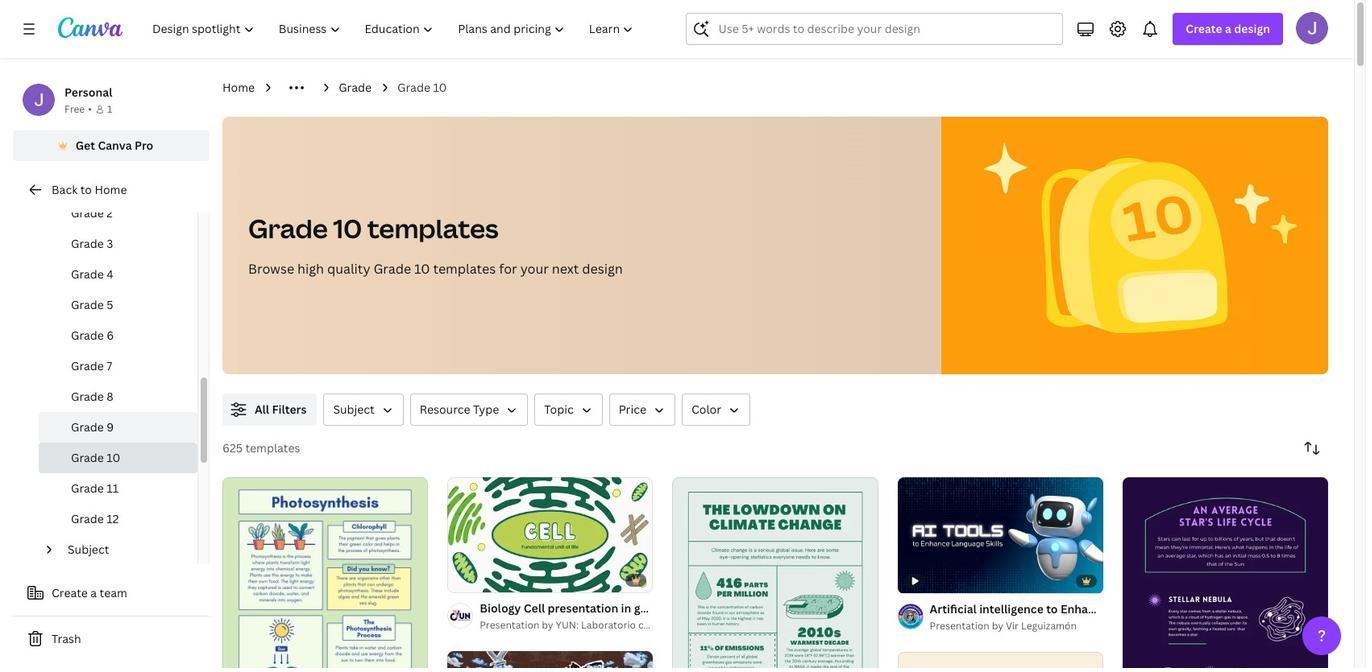 Task type: locate. For each thing, give the bounding box(es) containing it.
a inside create a team button
[[91, 586, 97, 601]]

625 templates
[[222, 441, 300, 456]]

templates down all filters button
[[245, 441, 300, 456]]

1 vertical spatial home
[[95, 182, 127, 197]]

0 horizontal spatial grade 10
[[71, 451, 120, 466]]

grade 5 link
[[39, 290, 197, 321]]

1 horizontal spatial presentation
[[930, 619, 990, 633]]

1 horizontal spatial subject button
[[324, 394, 404, 426]]

templates
[[367, 211, 499, 246], [433, 260, 496, 278], [245, 441, 300, 456]]

2
[[107, 206, 113, 221]]

1 of 25 link
[[447, 478, 653, 593]]

back to home
[[52, 182, 127, 197]]

2 vertical spatial templates
[[245, 441, 300, 456]]

5
[[107, 297, 113, 313]]

by
[[542, 619, 553, 633], [992, 619, 1004, 633]]

of
[[466, 574, 475, 586]]

price
[[619, 402, 646, 417]]

create
[[1186, 21, 1222, 36], [52, 586, 88, 601]]

0 vertical spatial 1
[[107, 102, 112, 116]]

by left 'vir'
[[992, 619, 1004, 633]]

a for team
[[91, 586, 97, 601]]

6
[[107, 328, 114, 343]]

creativo
[[638, 619, 676, 633]]

resource
[[420, 402, 470, 417]]

0 vertical spatial subject
[[333, 402, 375, 417]]

templates left for at the left top of page
[[433, 260, 496, 278]]

1
[[107, 102, 112, 116], [459, 574, 463, 586]]

grade 10
[[397, 80, 447, 95], [71, 451, 120, 466]]

color
[[692, 402, 721, 417]]

high
[[297, 260, 324, 278]]

grade 8
[[71, 389, 113, 405]]

0 vertical spatial a
[[1225, 21, 1232, 36]]

1 horizontal spatial create
[[1186, 21, 1222, 36]]

grade 10 up grade 11
[[71, 451, 120, 466]]

presentation by vir leguizamón
[[930, 619, 1077, 633]]

1 vertical spatial subject
[[68, 542, 109, 558]]

0 vertical spatial create
[[1186, 21, 1222, 36]]

1 horizontal spatial a
[[1225, 21, 1232, 36]]

grade 3 link
[[39, 229, 197, 260]]

grade 7 link
[[39, 351, 197, 382]]

home
[[222, 80, 255, 95], [95, 182, 127, 197]]

0 horizontal spatial a
[[91, 586, 97, 601]]

None search field
[[686, 13, 1063, 45]]

subject button down the 12 in the bottom left of the page
[[61, 535, 188, 566]]

1 vertical spatial create
[[52, 586, 88, 601]]

free
[[64, 102, 85, 116]]

subject down the grade 12
[[68, 542, 109, 558]]

type
[[473, 402, 499, 417]]

topic button
[[535, 394, 603, 426]]

resource type button
[[410, 394, 528, 426]]

next
[[552, 260, 579, 278]]

1 horizontal spatial grade 10
[[397, 80, 447, 95]]

7
[[107, 359, 112, 374]]

11
[[107, 481, 119, 496]]

top level navigation element
[[142, 13, 648, 45]]

design right "next"
[[582, 260, 623, 278]]

canva
[[98, 138, 132, 153]]

design left jacob simon image at the right top of the page
[[1234, 21, 1270, 36]]

a inside create a design dropdown button
[[1225, 21, 1232, 36]]

templates up browse high quality grade 10 templates for your next design at the top of the page
[[367, 211, 499, 246]]

1 vertical spatial a
[[91, 586, 97, 601]]

design
[[1234, 21, 1270, 36], [582, 260, 623, 278]]

4
[[107, 267, 114, 282]]

0 horizontal spatial 1
[[107, 102, 112, 116]]

0 horizontal spatial by
[[542, 619, 553, 633]]

0 horizontal spatial design
[[582, 260, 623, 278]]

by left yun:
[[542, 619, 553, 633]]

0 vertical spatial design
[[1234, 21, 1270, 36]]

trash
[[52, 632, 81, 647]]

0 horizontal spatial presentation
[[480, 619, 539, 633]]

cell
[[524, 601, 545, 617]]

subject right filters
[[333, 402, 375, 417]]

presentation down biology
[[480, 619, 539, 633]]

home link
[[222, 79, 255, 97]]

grade 2 link
[[39, 198, 197, 229]]

0 vertical spatial home
[[222, 80, 255, 95]]

trash link
[[13, 624, 210, 656]]

in
[[621, 601, 631, 617]]

grade 11
[[71, 481, 119, 496]]

grade 4 link
[[39, 260, 197, 290]]

1 horizontal spatial design
[[1234, 21, 1270, 36]]

by inside presentation by vir leguizamón link
[[992, 619, 1004, 633]]

0 horizontal spatial create
[[52, 586, 88, 601]]

a
[[1225, 21, 1232, 36], [91, 586, 97, 601]]

10
[[433, 80, 447, 95], [333, 211, 362, 246], [414, 260, 430, 278], [107, 451, 120, 466]]

presentation
[[548, 601, 618, 617]]

grade
[[339, 80, 372, 95], [397, 80, 430, 95], [71, 206, 104, 221], [248, 211, 328, 246], [71, 236, 104, 251], [373, 260, 411, 278], [71, 267, 104, 282], [71, 297, 104, 313], [71, 328, 104, 343], [71, 359, 104, 374], [71, 389, 104, 405], [71, 420, 104, 435], [71, 451, 104, 466], [71, 481, 104, 496], [71, 512, 104, 527]]

grade 10 templates
[[248, 211, 499, 246]]

1 vertical spatial 1
[[459, 574, 463, 586]]

grade 10 down top level navigation element
[[397, 80, 447, 95]]

yellow and red lined star life cycle astronomy infographic image
[[898, 652, 1103, 669]]

create inside create a team button
[[52, 586, 88, 601]]

0 horizontal spatial home
[[95, 182, 127, 197]]

1 horizontal spatial 1
[[459, 574, 463, 586]]

0 vertical spatial grade 10
[[397, 80, 447, 95]]

presentation
[[480, 619, 539, 633], [930, 619, 990, 633]]

1 vertical spatial design
[[582, 260, 623, 278]]

subject button right filters
[[324, 394, 404, 426]]

back to home link
[[13, 174, 210, 206]]

10 down top level navigation element
[[433, 80, 447, 95]]

your
[[520, 260, 549, 278]]

create inside create a design dropdown button
[[1186, 21, 1222, 36]]

0 horizontal spatial subject
[[68, 542, 109, 558]]

0 horizontal spatial subject button
[[61, 535, 188, 566]]

laboratorio
[[581, 619, 636, 633]]

presentation left 'vir'
[[930, 619, 990, 633]]

1 left the of
[[459, 574, 463, 586]]

1 horizontal spatial by
[[992, 619, 1004, 633]]

biology
[[480, 601, 521, 617]]

•
[[88, 102, 92, 116]]

1 right •
[[107, 102, 112, 116]]

subject
[[333, 402, 375, 417], [68, 542, 109, 558]]

1 horizontal spatial subject
[[333, 402, 375, 417]]

grade 2
[[71, 206, 113, 221]]



Task type: describe. For each thing, give the bounding box(es) containing it.
browse
[[248, 260, 294, 278]]

green and blue lined photosynthesis biology worksheet image
[[222, 478, 428, 669]]

subject for the bottom subject button
[[68, 542, 109, 558]]

pro
[[135, 138, 153, 153]]

all filters button
[[222, 394, 317, 426]]

0 vertical spatial templates
[[367, 211, 499, 246]]

Search search field
[[718, 14, 1053, 44]]

grade 12 link
[[39, 505, 197, 535]]

grade 12
[[71, 512, 119, 527]]

grade 6
[[71, 328, 114, 343]]

create a design button
[[1173, 13, 1283, 45]]

create a team
[[52, 586, 127, 601]]

price button
[[609, 394, 675, 426]]

biology cell presentation in green white illustrative style link
[[480, 600, 790, 618]]

quality
[[327, 260, 370, 278]]

personal
[[64, 85, 112, 100]]

1 vertical spatial grade 10
[[71, 451, 120, 466]]

indigo and purple lined star life cycle astronomy infographic image
[[1123, 478, 1328, 669]]

back
[[52, 182, 78, 197]]

25
[[477, 574, 487, 586]]

yun:
[[556, 619, 579, 633]]

1 of 25
[[459, 574, 487, 586]]

3
[[107, 236, 113, 251]]

presentation inside presentation by vir leguizamón link
[[930, 619, 990, 633]]

illustrative
[[701, 601, 760, 617]]

filters
[[272, 402, 307, 417]]

style
[[763, 601, 790, 617]]

get
[[75, 138, 95, 153]]

green
[[634, 601, 665, 617]]

9
[[107, 420, 114, 435]]

create a team button
[[13, 578, 210, 610]]

biology cell presentation in green white illustrative style presentation by yun: laboratorio creativo
[[480, 601, 790, 633]]

12
[[107, 512, 119, 527]]

1 horizontal spatial home
[[222, 80, 255, 95]]

1 vertical spatial templates
[[433, 260, 496, 278]]

subject for the topmost subject button
[[333, 402, 375, 417]]

grade 3
[[71, 236, 113, 251]]

1 vertical spatial subject button
[[61, 535, 188, 566]]

get canva pro button
[[13, 131, 210, 161]]

10 down grade 10 templates
[[414, 260, 430, 278]]

a for design
[[1225, 21, 1232, 36]]

color button
[[682, 394, 750, 426]]

biology cell presentation in green white illustrative style image
[[447, 478, 653, 593]]

team
[[100, 586, 127, 601]]

design inside dropdown button
[[1234, 21, 1270, 36]]

Sort by button
[[1296, 433, 1328, 465]]

10 up quality
[[333, 211, 362, 246]]

create for create a team
[[52, 586, 88, 601]]

green lined climate change environment infographic image
[[673, 478, 878, 669]]

presentation inside biology cell presentation in green white illustrative style presentation by yun: laboratorio creativo
[[480, 619, 539, 633]]

free •
[[64, 102, 92, 116]]

grade 11 link
[[39, 474, 197, 505]]

leguizamón
[[1021, 619, 1077, 633]]

all filters
[[255, 402, 307, 417]]

0 vertical spatial subject button
[[324, 394, 404, 426]]

topic
[[544, 402, 574, 417]]

presentation by vir leguizamón link
[[930, 619, 1103, 635]]

625
[[222, 441, 243, 456]]

get canva pro
[[75, 138, 153, 153]]

resource type
[[420, 402, 499, 417]]

white
[[668, 601, 698, 617]]

jacob simon image
[[1296, 12, 1328, 44]]

grade 7
[[71, 359, 112, 374]]

grade 4
[[71, 267, 114, 282]]

grade 5
[[71, 297, 113, 313]]

create for create a design
[[1186, 21, 1222, 36]]

grade 8 link
[[39, 382, 197, 413]]

1 for 1
[[107, 102, 112, 116]]

grade 9
[[71, 420, 114, 435]]

grade 9 link
[[39, 413, 197, 443]]

for
[[499, 260, 517, 278]]

all
[[255, 402, 269, 417]]

vir
[[1006, 619, 1019, 633]]

by inside biology cell presentation in green white illustrative style presentation by yun: laboratorio creativo
[[542, 619, 553, 633]]

create a design
[[1186, 21, 1270, 36]]

10 down grade 9 link
[[107, 451, 120, 466]]

8
[[107, 389, 113, 405]]

grade 6 link
[[39, 321, 197, 351]]

presentation by yun: laboratorio creativo link
[[480, 618, 676, 634]]

to
[[80, 182, 92, 197]]

browse high quality grade 10 templates for your next design
[[248, 260, 623, 278]]

1 for 1 of 25
[[459, 574, 463, 586]]



Task type: vqa. For each thing, say whether or not it's contained in the screenshot.
Pink Pastel Photographer Resume Resume by Stevcreative
no



